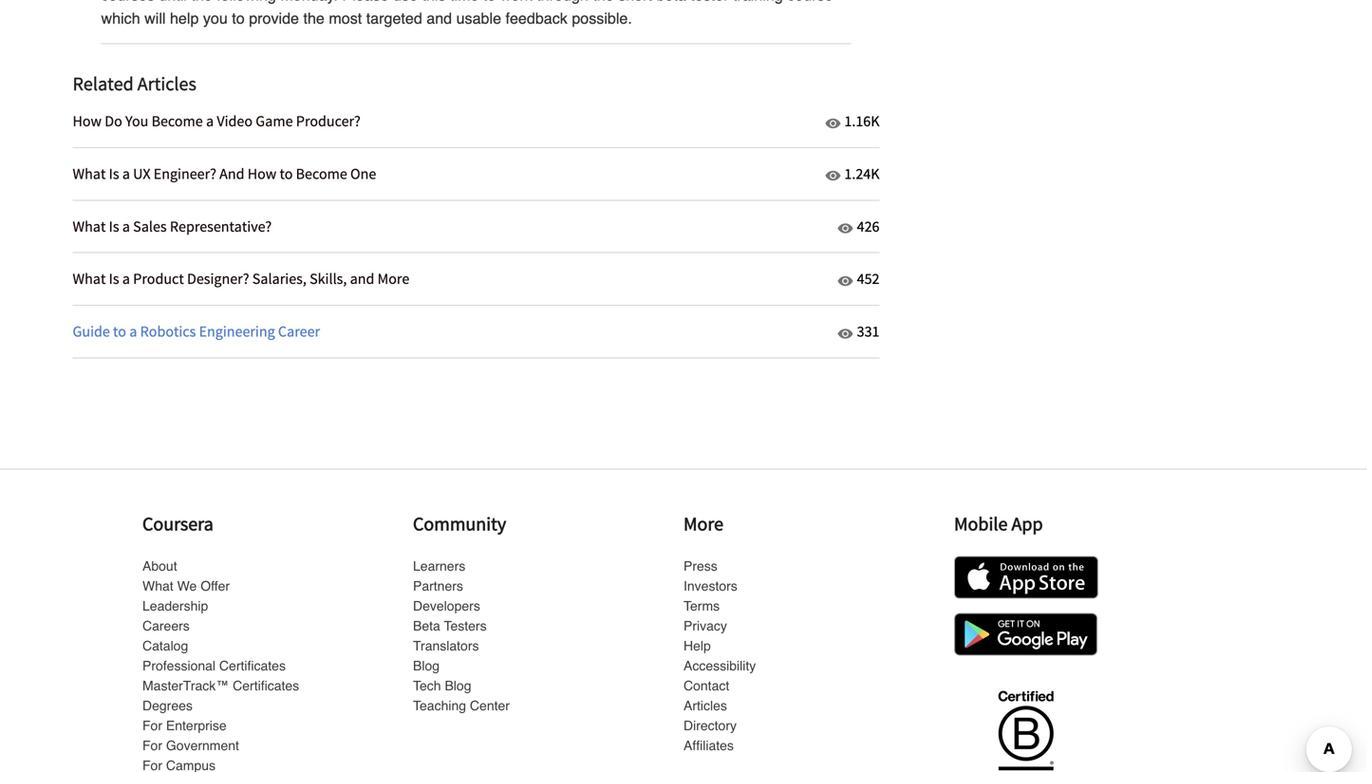 Task type: describe. For each thing, give the bounding box(es) containing it.
mastertrack™ certificates link
[[142, 678, 299, 694]]

and
[[220, 164, 245, 183]]

articles link
[[684, 698, 727, 713]]

beta
[[413, 618, 441, 634]]

app
[[1012, 512, 1043, 536]]

product
[[133, 269, 184, 288]]

we
[[177, 579, 197, 594]]

guide to a robotics engineering career
[[73, 322, 320, 341]]

what for what is a ux engineer? and how to become one
[[73, 164, 106, 183]]

text default image for 1.16k
[[826, 116, 841, 131]]

what inside about what we offer leadership careers catalog professional certificates mastertrack™ certificates degrees for enterprise for government
[[142, 579, 174, 594]]

text default image for 331
[[838, 326, 854, 341]]

mobile
[[955, 512, 1008, 536]]

1.16k
[[845, 112, 880, 131]]

tech
[[413, 678, 441, 694]]

for government link
[[142, 738, 239, 753]]

what is a ux engineer? and how to become one
[[73, 164, 376, 183]]

contact link
[[684, 678, 730, 694]]

what for what is a sales representative?
[[73, 217, 106, 236]]

guide to a robotics engineering career link
[[73, 306, 835, 359]]

text default image for 1.24k
[[826, 168, 841, 184]]

sales
[[133, 217, 167, 236]]

1 horizontal spatial to
[[280, 164, 293, 183]]

careers link
[[142, 618, 190, 634]]

accessibility
[[684, 658, 756, 674]]

government
[[166, 738, 239, 753]]

teaching center link
[[413, 698, 510, 713]]

press link
[[684, 559, 718, 574]]

skills,
[[310, 269, 347, 288]]

representative?
[[170, 217, 272, 236]]

salaries,
[[252, 269, 307, 288]]

how inside the what is a ux engineer? and how to become one link
[[248, 164, 277, 183]]

coursera logo image
[[987, 680, 1065, 772]]

partners
[[413, 579, 463, 594]]

how do you become a video game producer?
[[73, 112, 361, 131]]

1.24k
[[845, 164, 880, 183]]

affiliates
[[684, 738, 734, 753]]

terms link
[[684, 599, 720, 614]]

blog link
[[413, 658, 440, 674]]

tech blog link
[[413, 678, 472, 694]]

a for robotics
[[129, 322, 137, 341]]

learners
[[413, 559, 466, 574]]

offer
[[201, 579, 230, 594]]

investors link
[[684, 579, 738, 594]]

contact
[[684, 678, 730, 694]]

what is a product designer? salaries, skills, and more
[[73, 269, 410, 288]]

how inside how do you become a video game producer? link
[[73, 112, 102, 131]]

press
[[684, 559, 718, 574]]

1 horizontal spatial blog
[[445, 678, 472, 694]]

text default image for 452
[[838, 274, 854, 289]]

directory
[[684, 718, 737, 733]]

learners link
[[413, 559, 466, 574]]

what we offer link
[[142, 579, 230, 594]]

and
[[350, 269, 375, 288]]

video
[[217, 112, 253, 131]]

beta testers link
[[413, 618, 487, 634]]

426
[[857, 217, 880, 236]]

press investors terms privacy help accessibility contact articles directory affiliates
[[684, 559, 756, 753]]

engineer?
[[154, 164, 217, 183]]

0 horizontal spatial become
[[152, 112, 203, 131]]

is for product
[[109, 269, 119, 288]]

articles inside 'press investors terms privacy help accessibility contact articles directory affiliates'
[[684, 698, 727, 713]]

career
[[278, 322, 320, 341]]

catalog
[[142, 638, 188, 654]]

privacy
[[684, 618, 727, 634]]

directory link
[[684, 718, 737, 733]]

professional
[[142, 658, 216, 674]]

more inside "link"
[[378, 269, 410, 288]]

coursera
[[142, 512, 214, 536]]

teaching
[[413, 698, 466, 713]]

ux
[[133, 164, 151, 183]]

related articles
[[73, 72, 196, 95]]

2 for from the top
[[142, 738, 162, 753]]

careers
[[142, 618, 190, 634]]

1 horizontal spatial become
[[296, 164, 347, 183]]

how do you become a video game producer? link
[[73, 95, 822, 148]]

mastertrack™
[[142, 678, 229, 694]]

investors
[[684, 579, 738, 594]]

you
[[125, 112, 148, 131]]

game
[[256, 112, 293, 131]]

partners link
[[413, 579, 463, 594]]

leadership link
[[142, 599, 208, 614]]

452
[[857, 269, 880, 288]]



Task type: vqa. For each thing, say whether or not it's contained in the screenshot.


Task type: locate. For each thing, give the bounding box(es) containing it.
accessibility link
[[684, 658, 756, 674]]

articles
[[138, 72, 196, 95], [684, 698, 727, 713]]

0 vertical spatial is
[[109, 164, 119, 183]]

2 vertical spatial text default image
[[838, 221, 854, 236]]

a left product
[[122, 269, 130, 288]]

2 vertical spatial is
[[109, 269, 119, 288]]

community
[[413, 512, 506, 536]]

0 horizontal spatial articles
[[138, 72, 196, 95]]

0 vertical spatial text default image
[[838, 274, 854, 289]]

text default image
[[826, 116, 841, 131], [826, 168, 841, 184], [838, 221, 854, 236]]

more
[[378, 269, 410, 288], [684, 512, 724, 536]]

do
[[105, 112, 122, 131]]

what left ux
[[73, 164, 106, 183]]

0 vertical spatial for
[[142, 718, 162, 733]]

1 horizontal spatial more
[[684, 512, 724, 536]]

terms
[[684, 599, 720, 614]]

what up guide
[[73, 269, 106, 288]]

a for product
[[122, 269, 130, 288]]

2 text default image from the top
[[838, 326, 854, 341]]

1 vertical spatial certificates
[[233, 678, 299, 694]]

0 vertical spatial more
[[378, 269, 410, 288]]

professional certificates link
[[142, 658, 286, 674]]

to down game
[[280, 164, 293, 183]]

0 vertical spatial text default image
[[826, 116, 841, 131]]

is inside "link"
[[109, 269, 119, 288]]

about link
[[142, 559, 177, 574]]

center
[[470, 698, 510, 713]]

0 vertical spatial articles
[[138, 72, 196, 95]]

more up press
[[684, 512, 724, 536]]

what is a sales representative?
[[73, 217, 272, 236]]

text default image
[[838, 274, 854, 289], [838, 326, 854, 341]]

text default image for 426
[[838, 221, 854, 236]]

developers
[[413, 599, 480, 614]]

to
[[280, 164, 293, 183], [113, 322, 126, 341]]

1 for from the top
[[142, 718, 162, 733]]

translators
[[413, 638, 479, 654]]

1 vertical spatial more
[[684, 512, 724, 536]]

1 vertical spatial how
[[248, 164, 277, 183]]

0 vertical spatial certificates
[[219, 658, 286, 674]]

robotics
[[140, 322, 196, 341]]

1 is from the top
[[109, 164, 119, 183]]

help
[[684, 638, 711, 654]]

become right you
[[152, 112, 203, 131]]

1 text default image from the top
[[838, 274, 854, 289]]

developers link
[[413, 599, 480, 614]]

degrees
[[142, 698, 193, 713]]

more right and
[[378, 269, 410, 288]]

is left ux
[[109, 164, 119, 183]]

leadership
[[142, 599, 208, 614]]

blog up tech
[[413, 658, 440, 674]]

how right and
[[248, 164, 277, 183]]

how left "do"
[[73, 112, 102, 131]]

3 is from the top
[[109, 269, 119, 288]]

degrees link
[[142, 698, 193, 713]]

certificates up mastertrack™ certificates 'link'
[[219, 658, 286, 674]]

a inside "link"
[[122, 269, 130, 288]]

learners partners developers beta testers translators blog tech blog teaching center
[[413, 559, 510, 713]]

about what we offer leadership careers catalog professional certificates mastertrack™ certificates degrees for enterprise for government
[[142, 559, 299, 753]]

what inside "link"
[[73, 269, 106, 288]]

0 horizontal spatial to
[[113, 322, 126, 341]]

testers
[[444, 618, 487, 634]]

what is a sales representative? link
[[73, 201, 835, 253]]

blog up teaching center link
[[445, 678, 472, 694]]

1 vertical spatial for
[[142, 738, 162, 753]]

1 horizontal spatial articles
[[684, 698, 727, 713]]

about
[[142, 559, 177, 574]]

is for sales
[[109, 217, 119, 236]]

0 horizontal spatial blog
[[413, 658, 440, 674]]

1 horizontal spatial how
[[248, 164, 277, 183]]

engineering
[[199, 322, 275, 341]]

1 vertical spatial articles
[[684, 698, 727, 713]]

for enterprise link
[[142, 718, 227, 733]]

0 vertical spatial how
[[73, 112, 102, 131]]

how
[[73, 112, 102, 131], [248, 164, 277, 183]]

331
[[857, 322, 880, 341]]

1 vertical spatial text default image
[[838, 326, 854, 341]]

articles up you
[[138, 72, 196, 95]]

what down about
[[142, 579, 174, 594]]

1 vertical spatial become
[[296, 164, 347, 183]]

a left ux
[[122, 164, 130, 183]]

become left one at the left top of the page
[[296, 164, 347, 183]]

producer?
[[296, 112, 361, 131]]

1 vertical spatial to
[[113, 322, 126, 341]]

2 is from the top
[[109, 217, 119, 236]]

certificates down the professional certificates link
[[233, 678, 299, 694]]

a
[[206, 112, 214, 131], [122, 164, 130, 183], [122, 217, 130, 236], [122, 269, 130, 288], [129, 322, 137, 341]]

to right guide
[[113, 322, 126, 341]]

0 horizontal spatial how
[[73, 112, 102, 131]]

text default image left 331
[[838, 326, 854, 341]]

0 vertical spatial become
[[152, 112, 203, 131]]

text default image left 452
[[838, 274, 854, 289]]

certificates
[[219, 658, 286, 674], [233, 678, 299, 694]]

become
[[152, 112, 203, 131], [296, 164, 347, 183]]

affiliates link
[[684, 738, 734, 753]]

a left robotics
[[129, 322, 137, 341]]

1 vertical spatial blog
[[445, 678, 472, 694]]

a left sales
[[122, 217, 130, 236]]

what
[[73, 164, 106, 183], [73, 217, 106, 236], [73, 269, 106, 288], [142, 579, 174, 594]]

1 vertical spatial text default image
[[826, 168, 841, 184]]

enterprise
[[166, 718, 227, 733]]

0 vertical spatial blog
[[413, 658, 440, 674]]

a for ux
[[122, 164, 130, 183]]

catalog link
[[142, 638, 188, 654]]

blog
[[413, 658, 440, 674], [445, 678, 472, 694]]

help link
[[684, 638, 711, 654]]

is left sales
[[109, 217, 119, 236]]

0 vertical spatial to
[[280, 164, 293, 183]]

articles down contact link
[[684, 698, 727, 713]]

what is a ux engineer? and how to become one link
[[73, 148, 822, 201]]

text default image left 1.24k
[[826, 168, 841, 184]]

translators link
[[413, 638, 479, 654]]

0 horizontal spatial more
[[378, 269, 410, 288]]

is
[[109, 164, 119, 183], [109, 217, 119, 236], [109, 269, 119, 288]]

related
[[73, 72, 134, 95]]

mobile app
[[955, 512, 1043, 536]]

is left product
[[109, 269, 119, 288]]

text default image left 426
[[838, 221, 854, 236]]

what left sales
[[73, 217, 106, 236]]

for down degrees link
[[142, 718, 162, 733]]

what for what is a product designer? salaries, skills, and more
[[73, 269, 106, 288]]

text default image left 1.16k
[[826, 116, 841, 131]]

for down for enterprise link
[[142, 738, 162, 753]]

designer?
[[187, 269, 249, 288]]

one
[[351, 164, 376, 183]]

1 vertical spatial is
[[109, 217, 119, 236]]

what is a product designer? salaries, skills, and more link
[[73, 253, 835, 306]]

a left video
[[206, 112, 214, 131]]

a for sales
[[122, 217, 130, 236]]

is for ux
[[109, 164, 119, 183]]

guide
[[73, 322, 110, 341]]

privacy link
[[684, 618, 727, 634]]



